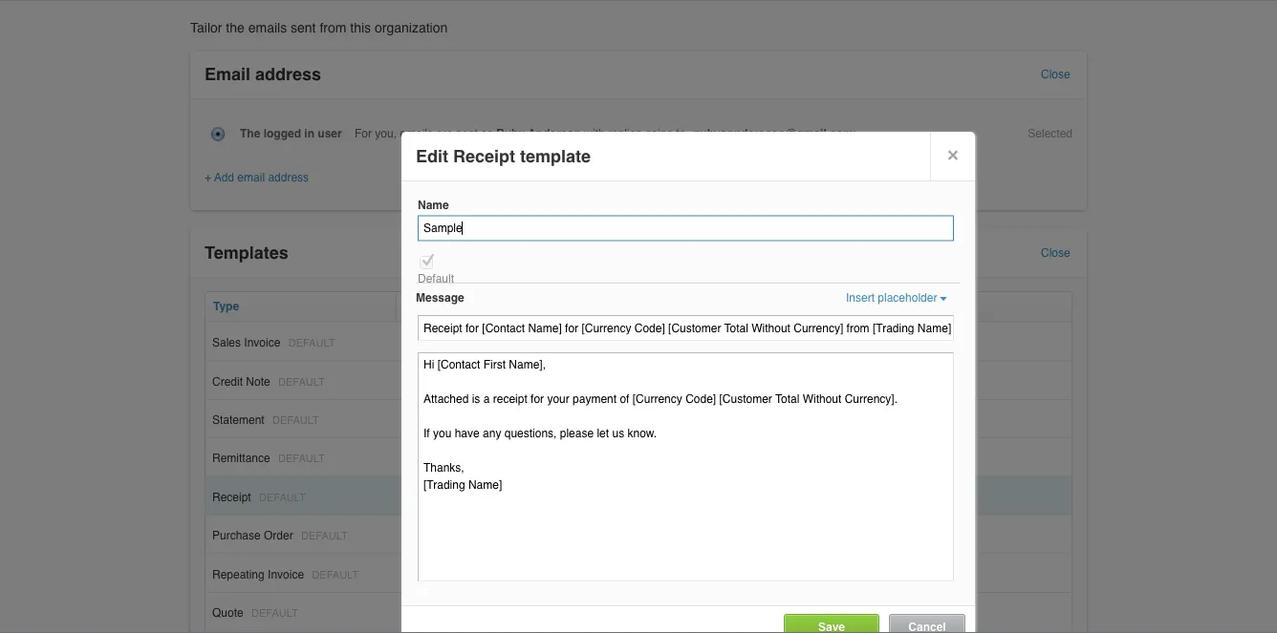 Task type: describe. For each thing, give the bounding box(es) containing it.
type link
[[213, 300, 239, 314]]

default inside remittance default
[[278, 453, 325, 465]]

basic link for sales invoice
[[403, 336, 431, 350]]

the
[[226, 20, 245, 36]]

1 horizontal spatial emails
[[400, 127, 433, 141]]

quote
[[212, 607, 243, 620]]

statement default
[[212, 414, 319, 427]]

basic link for statement
[[403, 414, 431, 427]]

tailor
[[190, 20, 222, 36]]

credit note default
[[212, 375, 325, 388]]

user
[[318, 127, 342, 141]]

basic for receipt
[[403, 491, 431, 504]]

edit receipt template
[[416, 147, 591, 166]]

+
[[205, 171, 211, 184]]

template
[[520, 147, 591, 166]]

0 vertical spatial sent
[[291, 20, 316, 36]]

the logged in user for you, emails are sent as ruby anderson with replies going to <rubyanndersson@gmail.com>
[[240, 127, 860, 141]]

edit
[[416, 147, 448, 166]]

basic for statement
[[403, 414, 431, 427]]

basic for sales invoice
[[403, 336, 431, 350]]

email address
[[205, 65, 321, 84]]

going
[[645, 127, 673, 141]]

+ add email address button
[[205, 171, 309, 184]]

credit
[[212, 375, 243, 388]]

close for email address
[[1041, 68, 1070, 81]]

tailor the emails sent from this organization
[[190, 20, 448, 36]]

1 vertical spatial receipt
[[212, 491, 251, 504]]

default inside receipt default
[[259, 492, 306, 504]]

with
[[584, 127, 605, 141]]

message
[[416, 292, 464, 305]]

basic link for repeating invoice
[[403, 568, 431, 582]]

basic for remittance
[[403, 452, 431, 466]]

repeating
[[212, 568, 265, 582]]

logged
[[264, 127, 301, 141]]

this
[[350, 20, 371, 36]]

default inside the repeating invoice default
[[312, 569, 359, 581]]

remittance default
[[212, 452, 325, 466]]

default
[[418, 272, 454, 286]]

Default button
[[418, 254, 435, 271]]

default inside sales invoice default
[[288, 337, 335, 349]]

from
[[320, 20, 346, 36]]

name link
[[404, 300, 436, 314]]

placeholder
[[878, 292, 937, 305]]

remittance
[[212, 452, 270, 466]]

receipt default
[[212, 491, 306, 504]]

templates
[[205, 243, 288, 263]]

repeating invoice default
[[212, 568, 359, 582]]

basic link for remittance
[[403, 452, 431, 466]]



Task type: vqa. For each thing, say whether or not it's contained in the screenshot.
banking icon
no



Task type: locate. For each thing, give the bounding box(es) containing it.
3 basic from the top
[[403, 414, 431, 427]]

1 close from the top
[[1041, 68, 1070, 81]]

1 basic link from the top
[[403, 336, 431, 350]]

invoice for repeating
[[268, 568, 304, 582]]

default right order
[[301, 531, 348, 542]]

receipt up "purchase" on the bottom of the page
[[212, 491, 251, 504]]

sent left from
[[291, 20, 316, 36]]

basic for purchase order
[[403, 530, 431, 543]]

default down purchase order default at the left of page
[[312, 569, 359, 581]]

default up remittance default
[[272, 415, 319, 427]]

None text field
[[418, 353, 954, 582]]

anderson
[[528, 127, 581, 141]]

invoice down purchase order default at the left of page
[[268, 568, 304, 582]]

8 basic from the top
[[403, 607, 431, 620]]

emails
[[248, 20, 287, 36], [400, 127, 433, 141]]

1 vertical spatial name
[[404, 300, 436, 314]]

default inside statement default
[[272, 415, 319, 427]]

6 basic link from the top
[[403, 530, 431, 543]]

to
[[676, 127, 686, 141]]

emails right the the
[[248, 20, 287, 36]]

receipt down as
[[453, 147, 515, 166]]

2 basic from the top
[[403, 375, 431, 388]]

1 horizontal spatial sent
[[456, 127, 478, 141]]

0 vertical spatial emails
[[248, 20, 287, 36]]

receipt
[[453, 147, 515, 166], [212, 491, 251, 504]]

default up purchase order default at the left of page
[[259, 492, 306, 504]]

invoice for sales
[[244, 336, 280, 350]]

basic for repeating invoice
[[403, 568, 431, 582]]

4 basic link from the top
[[403, 452, 431, 466]]

purchase
[[212, 530, 261, 543]]

3 basic link from the top
[[403, 414, 431, 427]]

in
[[304, 127, 315, 141]]

default inside credit note default
[[278, 376, 325, 388]]

close for templates
[[1041, 247, 1070, 260]]

5 basic from the top
[[403, 491, 431, 504]]

note
[[246, 375, 270, 388]]

1 horizontal spatial receipt
[[453, 147, 515, 166]]

1 close button from the top
[[1041, 68, 1070, 81]]

None text field
[[418, 315, 954, 341]]

Name text field
[[418, 215, 954, 241]]

0 vertical spatial address
[[255, 65, 321, 84]]

1 vertical spatial invoice
[[268, 568, 304, 582]]

close button
[[1041, 68, 1070, 81], [1041, 247, 1070, 260]]

name down the default on the left of page
[[404, 300, 436, 314]]

1 vertical spatial emails
[[400, 127, 433, 141]]

purchase order default
[[212, 530, 348, 543]]

default right note
[[278, 376, 325, 388]]

1 vertical spatial address
[[268, 171, 309, 184]]

0 vertical spatial close button
[[1041, 68, 1070, 81]]

1 vertical spatial close
[[1041, 247, 1070, 260]]

invoice right sales in the left of the page
[[244, 336, 280, 350]]

insert placeholder
[[846, 292, 937, 305]]

<rubyanndersson@gmail.com>
[[689, 127, 860, 141]]

basic link for quote
[[403, 607, 431, 620]]

7 basic link from the top
[[403, 568, 431, 582]]

default inside purchase order default
[[301, 531, 348, 542]]

address
[[255, 65, 321, 84], [268, 171, 309, 184]]

6 basic from the top
[[403, 530, 431, 543]]

address down tailor the emails sent from this organization
[[255, 65, 321, 84]]

sales invoice default
[[212, 336, 335, 350]]

0 horizontal spatial receipt
[[212, 491, 251, 504]]

are
[[436, 127, 453, 141]]

invoice
[[244, 336, 280, 350], [268, 568, 304, 582]]

quote default
[[212, 607, 298, 620]]

2 basic link from the top
[[403, 375, 431, 388]]

basic for credit note
[[403, 375, 431, 388]]

0 vertical spatial close
[[1041, 68, 1070, 81]]

5 basic link from the top
[[403, 491, 431, 504]]

as
[[481, 127, 493, 141]]

1 vertical spatial close button
[[1041, 247, 1070, 260]]

statement
[[212, 414, 265, 427]]

close button for templates
[[1041, 247, 1070, 260]]

default up credit note default
[[288, 337, 335, 349]]

email
[[237, 171, 265, 184]]

order
[[264, 530, 293, 543]]

type
[[213, 300, 239, 314]]

replies
[[608, 127, 642, 141]]

name
[[418, 199, 449, 212], [404, 300, 436, 314]]

default
[[288, 337, 335, 349], [278, 376, 325, 388], [272, 415, 319, 427], [278, 453, 325, 465], [259, 492, 306, 504], [301, 531, 348, 542], [312, 569, 359, 581], [251, 608, 298, 620]]

7 basic from the top
[[403, 568, 431, 582]]

organization
[[375, 20, 448, 36]]

default inside quote default
[[251, 608, 298, 620]]

8 basic link from the top
[[403, 607, 431, 620]]

for
[[355, 127, 372, 141]]

you,
[[375, 127, 397, 141]]

selected
[[1028, 127, 1073, 141]]

2 close from the top
[[1041, 247, 1070, 260]]

+ add email address
[[205, 171, 309, 184]]

close button for email address
[[1041, 68, 1070, 81]]

2 close button from the top
[[1041, 247, 1070, 260]]

insert
[[846, 292, 875, 305]]

insert placeholder button
[[846, 292, 947, 305]]

4 basic from the top
[[403, 452, 431, 466]]

default down the repeating invoice default
[[251, 608, 298, 620]]

basic link
[[403, 336, 431, 350], [403, 375, 431, 388], [403, 414, 431, 427], [403, 452, 431, 466], [403, 491, 431, 504], [403, 530, 431, 543], [403, 568, 431, 582], [403, 607, 431, 620]]

0 horizontal spatial sent
[[291, 20, 316, 36]]

sent left as
[[456, 127, 478, 141]]

email
[[205, 65, 250, 84]]

1 basic from the top
[[403, 336, 431, 350]]

sales
[[212, 336, 241, 350]]

default down statement default
[[278, 453, 325, 465]]

0 horizontal spatial emails
[[248, 20, 287, 36]]

close
[[1041, 68, 1070, 81], [1041, 247, 1070, 260]]

address right email
[[268, 171, 309, 184]]

basic for quote
[[403, 607, 431, 620]]

the
[[240, 127, 260, 141]]

name down "edit"
[[418, 199, 449, 212]]

sent
[[291, 20, 316, 36], [456, 127, 478, 141]]

basic
[[403, 336, 431, 350], [403, 375, 431, 388], [403, 414, 431, 427], [403, 452, 431, 466], [403, 491, 431, 504], [403, 530, 431, 543], [403, 568, 431, 582], [403, 607, 431, 620]]

0 vertical spatial receipt
[[453, 147, 515, 166]]

add
[[214, 171, 234, 184]]

basic link for credit note
[[403, 375, 431, 388]]

ruby
[[496, 127, 525, 141]]

basic link for purchase order
[[403, 530, 431, 543]]

0 vertical spatial name
[[418, 199, 449, 212]]

basic link for receipt
[[403, 491, 431, 504]]

emails up "edit"
[[400, 127, 433, 141]]

0 vertical spatial invoice
[[244, 336, 280, 350]]

1 vertical spatial sent
[[456, 127, 478, 141]]



